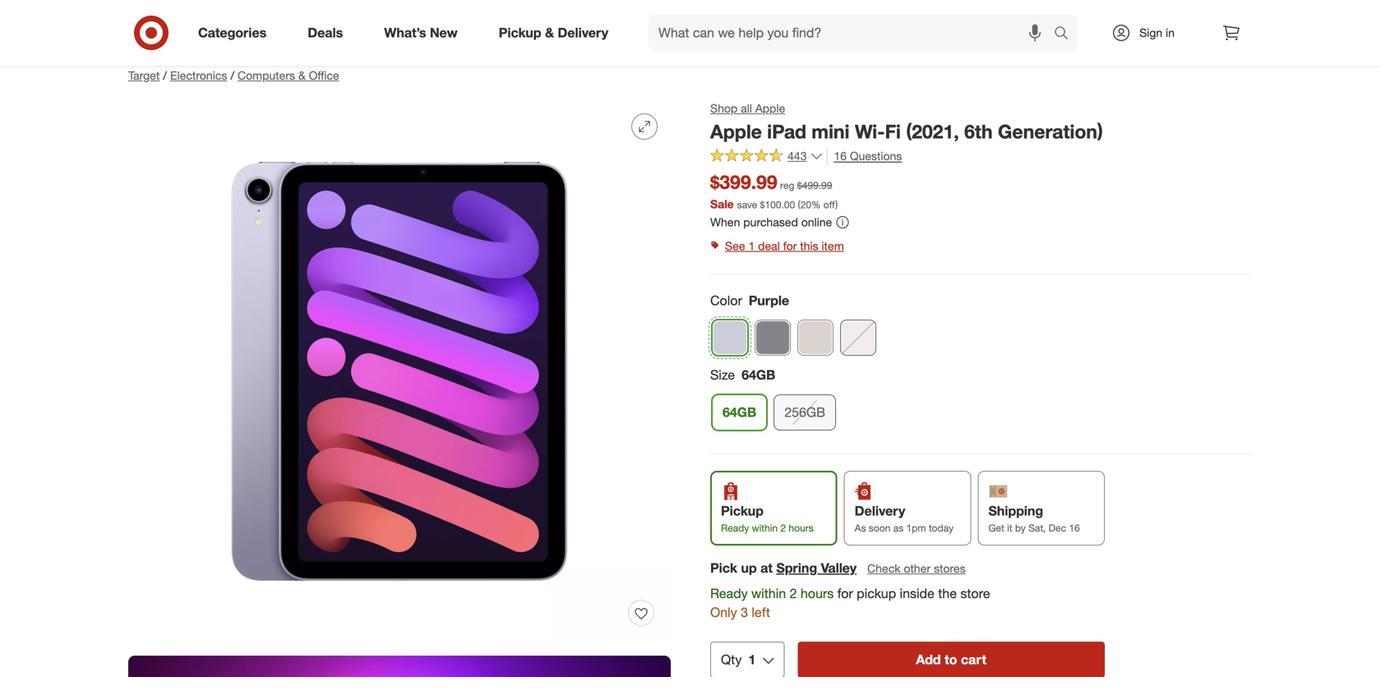 Task type: describe. For each thing, give the bounding box(es) containing it.
100.00
[[765, 199, 795, 211]]

1pm
[[906, 522, 926, 534]]

)
[[835, 199, 838, 211]]

see 1 deal for this item
[[725, 239, 844, 253]]

0 horizontal spatial 16
[[834, 149, 847, 163]]

1 for qty
[[749, 652, 756, 668]]

qty 1
[[721, 652, 756, 668]]

16 inside 'shipping get it by sat, dec 16'
[[1069, 522, 1080, 534]]

check
[[868, 562, 901, 576]]

what's
[[384, 25, 426, 41]]

ready inside pickup ready within 2 hours
[[721, 522, 749, 534]]

2 / from the left
[[231, 68, 234, 83]]

today
[[929, 522, 954, 534]]

cart
[[961, 652, 987, 668]]

size 64gb
[[710, 367, 776, 383]]

3
[[741, 605, 748, 621]]

within inside ready within 2 hours for pickup inside the store only 3 left
[[752, 586, 786, 602]]

1 / from the left
[[163, 68, 167, 83]]

shop
[[710, 101, 738, 116]]

shipping
[[989, 503, 1044, 519]]

0 vertical spatial apple
[[755, 101, 785, 116]]

by
[[1015, 522, 1026, 534]]

purchased
[[744, 215, 798, 229]]

$399.99 reg $499.99 sale save $ 100.00 ( 20 % off )
[[710, 171, 838, 211]]

target / electronics / computers & office
[[128, 68, 339, 83]]

within inside pickup ready within 2 hours
[[752, 522, 778, 534]]

electronics link
[[170, 68, 227, 83]]

advertisement region
[[115, 12, 1266, 51]]

256gb
[[785, 405, 826, 421]]

pickup for &
[[499, 25, 541, 41]]

1 for see
[[749, 239, 755, 253]]

sign in
[[1140, 25, 1175, 40]]

get
[[989, 522, 1005, 534]]

shop all apple apple ipad mini wi-fi (2021, 6th generation)
[[710, 101, 1103, 143]]

16 questions
[[834, 149, 902, 163]]

image gallery element
[[128, 100, 671, 678]]

color purple
[[710, 293, 789, 309]]

check other stores
[[868, 562, 966, 576]]

16 questions link
[[827, 147, 902, 166]]

hours inside pickup ready within 2 hours
[[789, 522, 814, 534]]

64gb link
[[712, 395, 767, 431]]

this
[[800, 239, 819, 253]]

1 vertical spatial apple
[[710, 120, 762, 143]]

size
[[710, 367, 735, 383]]

0 vertical spatial for
[[783, 239, 797, 253]]

delivery inside the delivery as soon as 1pm today
[[855, 503, 906, 519]]

$
[[760, 199, 765, 211]]

(2021,
[[906, 120, 959, 143]]

ipad
[[767, 120, 807, 143]]

in
[[1166, 25, 1175, 40]]

see
[[725, 239, 745, 253]]

when purchased online
[[710, 215, 832, 229]]

online
[[801, 215, 832, 229]]

0 vertical spatial 64gb
[[742, 367, 776, 383]]

pick up at spring valley
[[710, 560, 857, 576]]

valley
[[821, 560, 857, 576]]

443
[[788, 149, 807, 163]]

$399.99
[[710, 171, 778, 194]]

$499.99
[[797, 179, 832, 192]]

group containing size
[[709, 366, 1253, 437]]

for inside ready within 2 hours for pickup inside the store only 3 left
[[838, 586, 853, 602]]

categories
[[198, 25, 267, 41]]

1 vertical spatial 64gb
[[723, 405, 757, 421]]

what's new
[[384, 25, 458, 41]]

at
[[761, 560, 773, 576]]

delivery as soon as 1pm today
[[855, 503, 954, 534]]

2 inside ready within 2 hours for pickup inside the store only 3 left
[[790, 586, 797, 602]]

generation)
[[998, 120, 1103, 143]]

color
[[710, 293, 742, 309]]

sign
[[1140, 25, 1163, 40]]

only
[[710, 605, 737, 621]]

wi-
[[855, 120, 885, 143]]

as
[[855, 522, 866, 534]]

20
[[801, 199, 812, 211]]

office
[[309, 68, 339, 83]]

deals
[[308, 25, 343, 41]]

256gb link
[[774, 395, 836, 431]]

target link
[[128, 68, 160, 83]]

pick
[[710, 560, 738, 576]]

save
[[737, 199, 757, 211]]



Task type: locate. For each thing, give the bounding box(es) containing it.
left
[[752, 605, 770, 621]]

0 vertical spatial within
[[752, 522, 778, 534]]

0 vertical spatial pickup
[[499, 25, 541, 41]]

%
[[812, 199, 821, 211]]

up
[[741, 560, 757, 576]]

soon
[[869, 522, 891, 534]]

check other stores button
[[867, 560, 967, 578]]

reg
[[780, 179, 795, 192]]

What can we help you find? suggestions appear below search field
[[649, 15, 1058, 51]]

questions
[[850, 149, 902, 163]]

2 down spring
[[790, 586, 797, 602]]

1 vertical spatial pickup
[[721, 503, 764, 519]]

0 vertical spatial 2
[[781, 522, 786, 534]]

mini
[[812, 120, 850, 143]]

ready up pick
[[721, 522, 749, 534]]

hours up spring
[[789, 522, 814, 534]]

1 vertical spatial for
[[838, 586, 853, 602]]

hours down spring valley 'button'
[[801, 586, 834, 602]]

electronics
[[170, 68, 227, 83]]

deals link
[[294, 15, 364, 51]]

16 down mini at top right
[[834, 149, 847, 163]]

ready up 'only'
[[710, 586, 748, 602]]

1 vertical spatial hours
[[801, 586, 834, 602]]

1 vertical spatial &
[[298, 68, 306, 83]]

search
[[1047, 26, 1086, 42]]

for down 'valley'
[[838, 586, 853, 602]]

for left this
[[783, 239, 797, 253]]

1 vertical spatial 2
[[790, 586, 797, 602]]

stores
[[934, 562, 966, 576]]

64gb down size 64gb
[[723, 405, 757, 421]]

1 within from the top
[[752, 522, 778, 534]]

computers
[[238, 68, 295, 83]]

1 horizontal spatial delivery
[[855, 503, 906, 519]]

1 horizontal spatial 2
[[790, 586, 797, 602]]

search button
[[1047, 15, 1086, 54]]

1 right qty
[[749, 652, 756, 668]]

inside
[[900, 586, 935, 602]]

add to cart
[[916, 652, 987, 668]]

other
[[904, 562, 931, 576]]

1 vertical spatial within
[[752, 586, 786, 602]]

categories link
[[184, 15, 287, 51]]

off
[[824, 199, 835, 211]]

16 right dec
[[1069, 522, 1080, 534]]

for
[[783, 239, 797, 253], [838, 586, 853, 602]]

sale
[[710, 197, 734, 211]]

what's new link
[[370, 15, 478, 51]]

shipping get it by sat, dec 16
[[989, 503, 1080, 534]]

starlight image
[[798, 321, 833, 355]]

apple
[[755, 101, 785, 116], [710, 120, 762, 143]]

0 horizontal spatial 2
[[781, 522, 786, 534]]

/ right electronics
[[231, 68, 234, 83]]

delivery
[[558, 25, 608, 41], [855, 503, 906, 519]]

1 vertical spatial ready
[[710, 586, 748, 602]]

see 1 deal for this item link
[[710, 235, 1253, 258]]

pickup
[[499, 25, 541, 41], [721, 503, 764, 519]]

1 horizontal spatial pickup
[[721, 503, 764, 519]]

1 horizontal spatial /
[[231, 68, 234, 83]]

pickup right new
[[499, 25, 541, 41]]

0 vertical spatial 16
[[834, 149, 847, 163]]

pickup for ready
[[721, 503, 764, 519]]

2 1 from the top
[[749, 652, 756, 668]]

the
[[938, 586, 957, 602]]

ready inside ready within 2 hours for pickup inside the store only 3 left
[[710, 586, 748, 602]]

pickup up up
[[721, 503, 764, 519]]

within up the 'left'
[[752, 586, 786, 602]]

443 link
[[710, 147, 823, 167]]

1 horizontal spatial 16
[[1069, 522, 1080, 534]]

1 right see
[[749, 239, 755, 253]]

2
[[781, 522, 786, 534], [790, 586, 797, 602]]

16
[[834, 149, 847, 163], [1069, 522, 1080, 534]]

1 1 from the top
[[749, 239, 755, 253]]

0 vertical spatial &
[[545, 25, 554, 41]]

qty
[[721, 652, 742, 668]]

purple
[[749, 293, 789, 309]]

deal
[[758, 239, 780, 253]]

2 within from the top
[[752, 586, 786, 602]]

sat,
[[1029, 522, 1046, 534]]

pickup & delivery link
[[485, 15, 629, 51]]

0 vertical spatial 1
[[749, 239, 755, 253]]

pickup
[[857, 586, 896, 602]]

(
[[798, 199, 801, 211]]

when
[[710, 215, 740, 229]]

apple right all
[[755, 101, 785, 116]]

sign in link
[[1098, 15, 1200, 51]]

1 vertical spatial 16
[[1069, 522, 1080, 534]]

fi
[[885, 120, 901, 143]]

as
[[894, 522, 904, 534]]

0 horizontal spatial for
[[783, 239, 797, 253]]

0 horizontal spatial &
[[298, 68, 306, 83]]

to
[[945, 652, 957, 668]]

dec
[[1049, 522, 1066, 534]]

add
[[916, 652, 941, 668]]

purple image
[[713, 321, 747, 355]]

1 horizontal spatial &
[[545, 25, 554, 41]]

0 vertical spatial hours
[[789, 522, 814, 534]]

1 vertical spatial 1
[[749, 652, 756, 668]]

64gb right 'size'
[[742, 367, 776, 383]]

add to cart button
[[798, 642, 1105, 678]]

hours inside ready within 2 hours for pickup inside the store only 3 left
[[801, 586, 834, 602]]

pickup & delivery
[[499, 25, 608, 41]]

all
[[741, 101, 752, 116]]

spring
[[777, 560, 817, 576]]

/
[[163, 68, 167, 83], [231, 68, 234, 83]]

within up at
[[752, 522, 778, 534]]

pink - out of stock image
[[841, 321, 876, 355]]

2 up pick up at spring valley
[[781, 522, 786, 534]]

apple ipad mini wi-fi (2021, 6th generation), 1 of 8 image
[[128, 100, 671, 643]]

0 horizontal spatial pickup
[[499, 25, 541, 41]]

apple down all
[[710, 120, 762, 143]]

0 horizontal spatial delivery
[[558, 25, 608, 41]]

6th
[[964, 120, 993, 143]]

target
[[128, 68, 160, 83]]

group
[[709, 366, 1253, 437]]

/ right target
[[163, 68, 167, 83]]

within
[[752, 522, 778, 534], [752, 586, 786, 602]]

new
[[430, 25, 458, 41]]

computers & office link
[[238, 68, 339, 83]]

0 vertical spatial ready
[[721, 522, 749, 534]]

1 horizontal spatial for
[[838, 586, 853, 602]]

ready within 2 hours for pickup inside the store only 3 left
[[710, 586, 990, 621]]

space gray image
[[756, 321, 790, 355]]

pickup ready within 2 hours
[[721, 503, 814, 534]]

2 inside pickup ready within 2 hours
[[781, 522, 786, 534]]

store
[[961, 586, 990, 602]]

it
[[1007, 522, 1013, 534]]

pickup inside pickup ready within 2 hours
[[721, 503, 764, 519]]

0 vertical spatial delivery
[[558, 25, 608, 41]]

1 vertical spatial delivery
[[855, 503, 906, 519]]

0 horizontal spatial /
[[163, 68, 167, 83]]



Task type: vqa. For each thing, say whether or not it's contained in the screenshot.
item
yes



